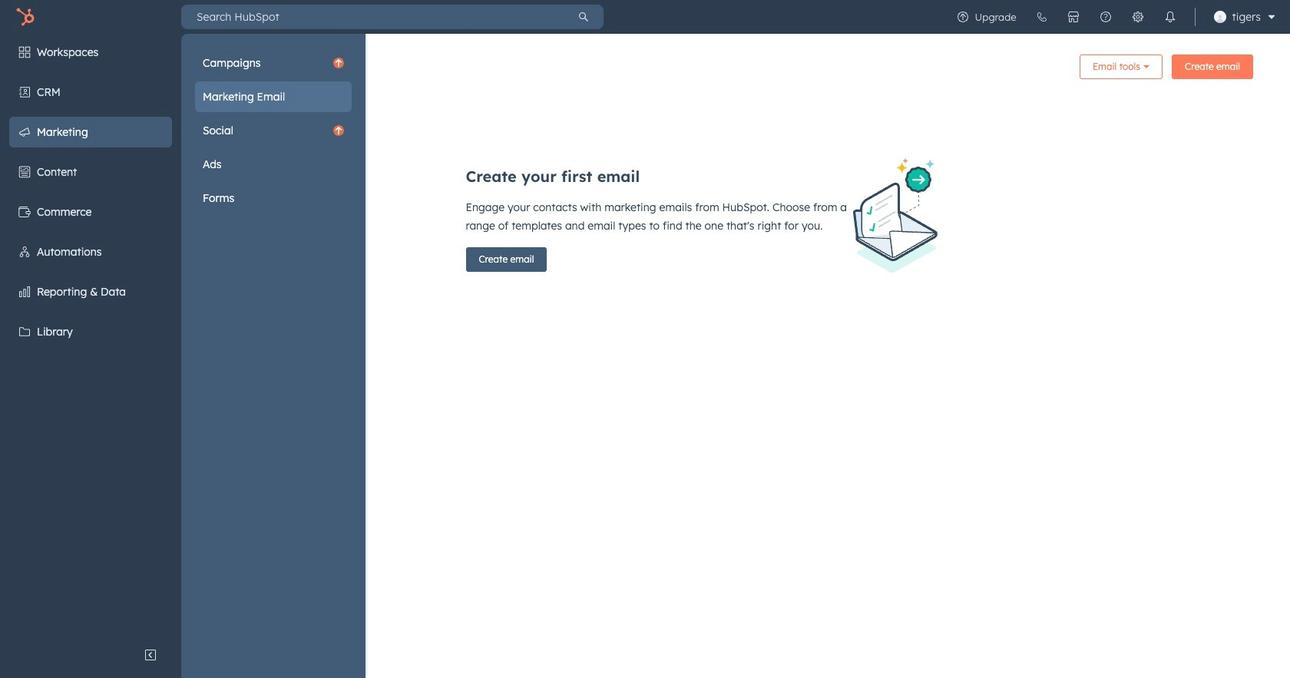 Task type: describe. For each thing, give the bounding box(es) containing it.
notifications image
[[1164, 11, 1176, 23]]

howard n/a image
[[1214, 11, 1226, 23]]

settings image
[[1132, 11, 1144, 23]]

Search HubSpot search field
[[181, 5, 564, 29]]

help image
[[1099, 11, 1112, 23]]



Task type: locate. For each thing, give the bounding box(es) containing it.
menu
[[947, 0, 1281, 34], [0, 34, 366, 678], [195, 48, 352, 214]]

marketplaces image
[[1067, 11, 1080, 23]]

banner
[[218, 49, 1253, 90]]



Task type: vqa. For each thing, say whether or not it's contained in the screenshot.
menu
yes



